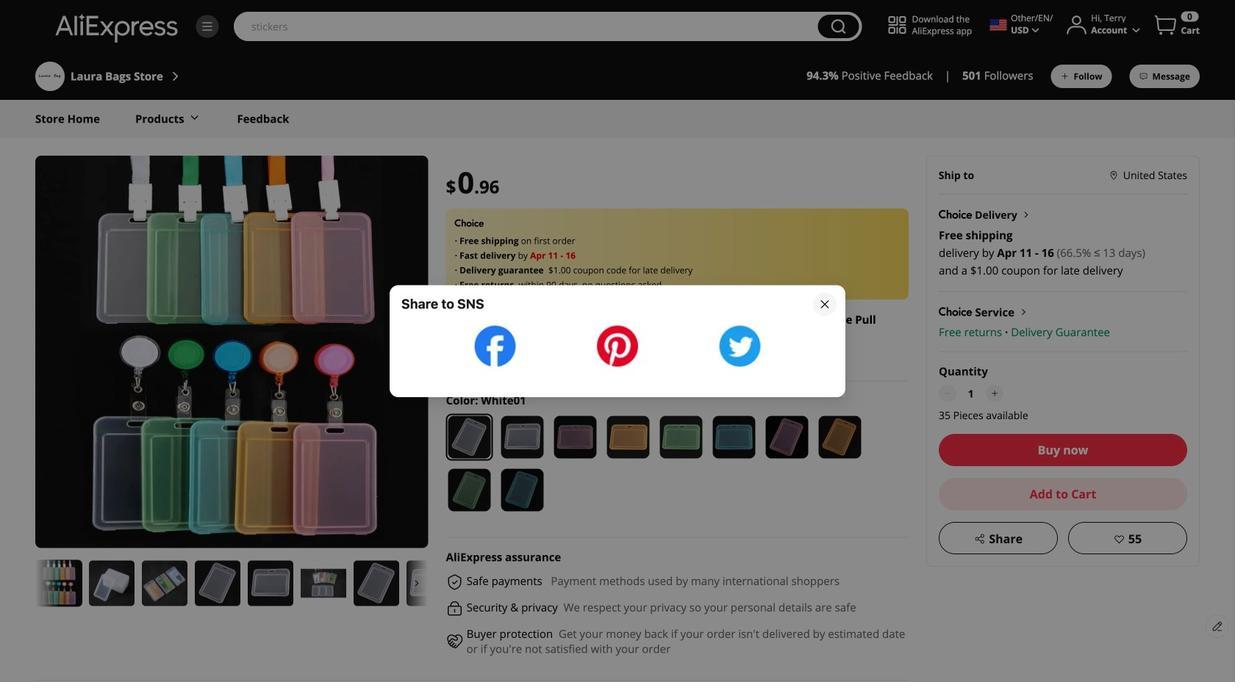 Task type: vqa. For each thing, say whether or not it's contained in the screenshot.
stickers text box
yes



Task type: describe. For each thing, give the bounding box(es) containing it.
1sqid_b image
[[201, 20, 214, 33]]

stickers text field
[[244, 19, 811, 34]]



Task type: locate. For each thing, give the bounding box(es) containing it.
None button
[[818, 15, 859, 38]]

None text field
[[959, 385, 983, 403]]



